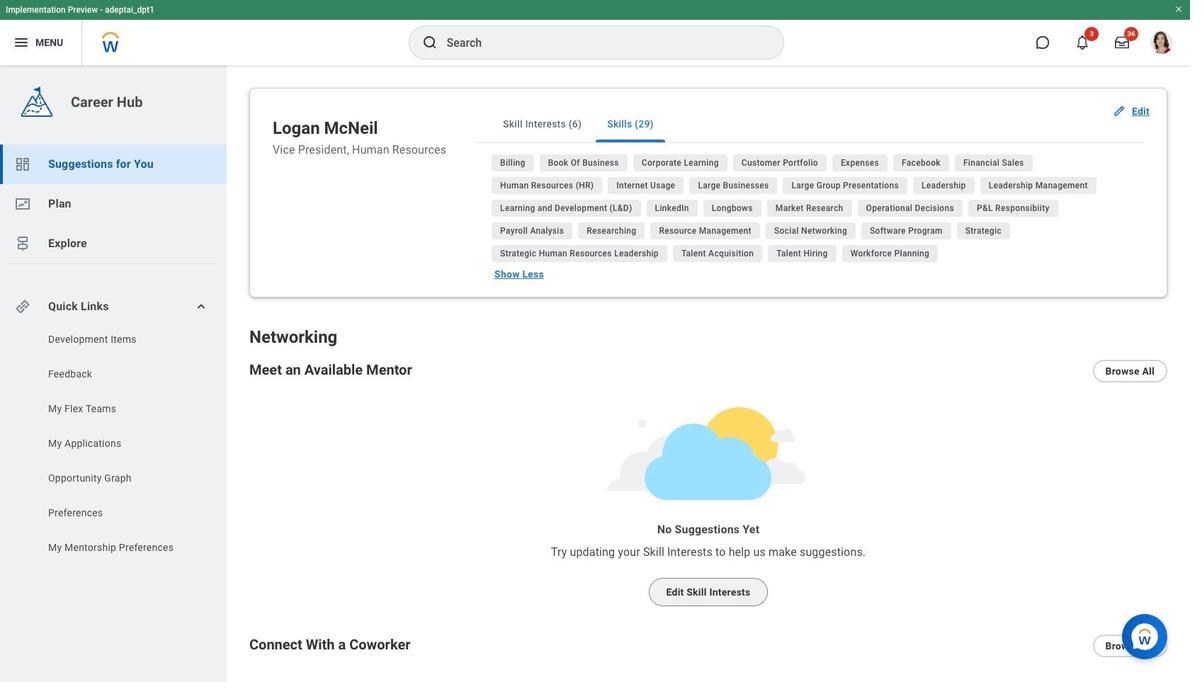 Task type: vqa. For each thing, say whether or not it's contained in the screenshot.
FULLSCREEN icon
no



Task type: describe. For each thing, give the bounding box(es) containing it.
search image
[[421, 34, 438, 51]]

notifications large image
[[1076, 35, 1090, 50]]

Search Workday  search field
[[447, 27, 754, 58]]

profile logan mcneil image
[[1151, 31, 1173, 57]]

inbox large image
[[1115, 35, 1130, 50]]

link image
[[14, 298, 31, 315]]



Task type: locate. For each thing, give the bounding box(es) containing it.
tab list
[[475, 106, 1144, 143]]

close environment banner image
[[1175, 5, 1183, 13]]

onboarding home image
[[14, 196, 31, 213]]

list
[[0, 145, 227, 264], [492, 154, 1144, 268], [0, 332, 227, 558]]

quick links element
[[14, 293, 215, 321]]

dashboard image
[[14, 156, 31, 173]]

chevron up small image
[[194, 300, 208, 314]]

edit image
[[1112, 104, 1127, 118]]

timeline milestone image
[[14, 235, 31, 252]]

justify image
[[13, 34, 30, 51]]

banner
[[0, 0, 1190, 65]]



